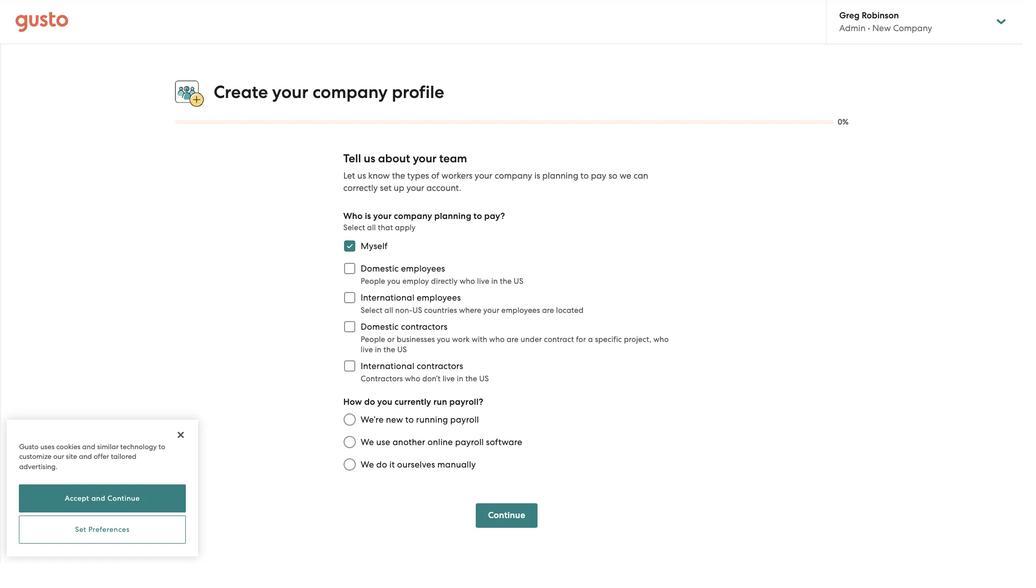 Task type: locate. For each thing, give the bounding box(es) containing it.
2 international from the top
[[361, 361, 415, 371]]

1 vertical spatial are
[[507, 335, 519, 344]]

0 vertical spatial we
[[361, 437, 374, 447]]

0 vertical spatial all
[[367, 223, 376, 232]]

to left pay? at the left of page
[[474, 211, 482, 222]]

employees for domestic employees
[[401, 264, 445, 274]]

who
[[460, 277, 475, 286], [489, 335, 505, 344], [654, 335, 669, 344], [405, 374, 420, 384]]

for
[[576, 335, 586, 344]]

0 vertical spatial is
[[535, 171, 540, 181]]

people for domestic employees
[[361, 277, 385, 286]]

live up select all non-us countries where your employees are located
[[477, 277, 490, 286]]

so
[[609, 171, 618, 181]]

where
[[459, 306, 482, 315]]

your
[[272, 82, 308, 103], [413, 152, 437, 166], [475, 171, 493, 181], [407, 183, 424, 193], [373, 211, 392, 222], [484, 306, 500, 315]]

your inside who is your company planning to pay? select all that apply
[[373, 211, 392, 222]]

1 vertical spatial company
[[495, 171, 532, 181]]

payroll
[[450, 415, 479, 425], [455, 437, 484, 447]]

1 vertical spatial international
[[361, 361, 415, 371]]

2 vertical spatial company
[[394, 211, 432, 222]]

1 horizontal spatial in
[[457, 374, 464, 384]]

0 vertical spatial do
[[364, 397, 375, 408]]

and right accept at the bottom left of the page
[[91, 495, 105, 503]]

in up contractors
[[375, 345, 382, 354]]

robinson
[[862, 10, 899, 21]]

select down who
[[343, 223, 365, 232]]

0 vertical spatial people
[[361, 277, 385, 286]]

planning left pay on the right of page
[[542, 171, 579, 181]]

planning down account. at the left of page
[[434, 211, 472, 222]]

1 horizontal spatial all
[[385, 306, 393, 315]]

0 vertical spatial company
[[313, 82, 388, 103]]

select up domestic contractors checkbox
[[361, 306, 383, 315]]

continue inside button
[[488, 510, 525, 521]]

in up payroll? at the left bottom
[[457, 374, 464, 384]]

tailored
[[111, 452, 136, 461]]

we left it
[[361, 460, 374, 470]]

0 horizontal spatial is
[[365, 211, 371, 222]]

continue button
[[476, 504, 538, 528]]

to right technology
[[159, 442, 165, 451]]

is
[[535, 171, 540, 181], [365, 211, 371, 222]]

0 vertical spatial continue
[[108, 495, 140, 503]]

1 vertical spatial contractors
[[417, 361, 463, 371]]

contractors up businesses at the bottom left of page
[[401, 322, 448, 332]]

to inside 'tell us about your team let us know the types of workers your company is planning to pay so we can correctly set up your account.'
[[581, 171, 589, 181]]

0 vertical spatial domestic
[[361, 264, 399, 274]]

1 vertical spatial we
[[361, 460, 374, 470]]

1 we from the top
[[361, 437, 374, 447]]

International employees checkbox
[[338, 287, 361, 309]]

0 horizontal spatial live
[[361, 345, 373, 354]]

2 vertical spatial live
[[443, 374, 455, 384]]

us right tell
[[364, 152, 375, 166]]

greg
[[840, 10, 860, 21]]

0 vertical spatial employees
[[401, 264, 445, 274]]

1 people from the top
[[361, 277, 385, 286]]

0 vertical spatial in
[[491, 277, 498, 286]]

you
[[387, 277, 401, 286], [437, 335, 450, 344], [377, 397, 393, 408]]

employees up 'employ'
[[401, 264, 445, 274]]

in inside 'people or businesses you work with who are under contract for a specific project, who live in the us'
[[375, 345, 382, 354]]

0 horizontal spatial in
[[375, 345, 382, 354]]

cookies
[[56, 442, 81, 451]]

2 we from the top
[[361, 460, 374, 470]]

select
[[343, 223, 365, 232], [361, 306, 383, 315]]

live right don't
[[443, 374, 455, 384]]

your up that
[[373, 211, 392, 222]]

similar
[[97, 442, 119, 451]]

and
[[82, 442, 95, 451], [79, 452, 92, 461], [91, 495, 105, 503]]

domestic down myself
[[361, 264, 399, 274]]

payroll down payroll? at the left bottom
[[450, 415, 479, 425]]

we left use
[[361, 437, 374, 447]]

your right workers
[[475, 171, 493, 181]]

continue
[[108, 495, 140, 503], [488, 510, 525, 521]]

all left non-
[[385, 306, 393, 315]]

are inside 'people or businesses you work with who are under contract for a specific project, who live in the us'
[[507, 335, 519, 344]]

select all non-us countries where your employees are located
[[361, 306, 584, 315]]

0 vertical spatial are
[[542, 306, 554, 315]]

people for domestic contractors
[[361, 335, 385, 344]]

all left that
[[367, 223, 376, 232]]

1 horizontal spatial do
[[376, 460, 387, 470]]

1 vertical spatial domestic
[[361, 322, 399, 332]]

is inside who is your company planning to pay? select all that apply
[[365, 211, 371, 222]]

0 vertical spatial select
[[343, 223, 365, 232]]

in up select all non-us countries where your employees are located
[[491, 277, 498, 286]]

1 horizontal spatial live
[[443, 374, 455, 384]]

2 people from the top
[[361, 335, 385, 344]]

your down types in the left top of the page
[[407, 183, 424, 193]]

we do it ourselves manually
[[361, 460, 476, 470]]

contractors up don't
[[417, 361, 463, 371]]

International contractors checkbox
[[338, 355, 361, 377]]

the
[[392, 171, 405, 181], [500, 277, 512, 286], [384, 345, 395, 354], [466, 374, 477, 384]]

1 vertical spatial do
[[376, 460, 387, 470]]

payroll?
[[450, 397, 483, 408]]

people or businesses you work with who are under contract for a specific project, who live in the us
[[361, 335, 669, 354]]

in
[[491, 277, 498, 286], [375, 345, 382, 354], [457, 374, 464, 384]]

0 horizontal spatial do
[[364, 397, 375, 408]]

we
[[620, 171, 632, 181]]

people inside 'people or businesses you work with who are under contract for a specific project, who live in the us'
[[361, 335, 385, 344]]

2 vertical spatial and
[[91, 495, 105, 503]]

1 international from the top
[[361, 293, 415, 303]]

you left work
[[437, 335, 450, 344]]

can
[[634, 171, 649, 181]]

planning
[[542, 171, 579, 181], [434, 211, 472, 222]]

1 vertical spatial continue
[[488, 510, 525, 521]]

2 vertical spatial employees
[[501, 306, 540, 315]]

all inside who is your company planning to pay? select all that apply
[[367, 223, 376, 232]]

accept and continue
[[65, 495, 140, 503]]

apply
[[395, 223, 416, 232]]

0 horizontal spatial planning
[[434, 211, 472, 222]]

the up up
[[392, 171, 405, 181]]

how
[[343, 397, 362, 408]]

contractors
[[401, 322, 448, 332], [417, 361, 463, 371]]

1 domestic from the top
[[361, 264, 399, 274]]

1 vertical spatial planning
[[434, 211, 472, 222]]

1 horizontal spatial planning
[[542, 171, 579, 181]]

domestic
[[361, 264, 399, 274], [361, 322, 399, 332]]

currently
[[395, 397, 431, 408]]

payroll for running
[[450, 415, 479, 425]]

We do it ourselves manually radio
[[338, 454, 361, 476]]

do left it
[[376, 460, 387, 470]]

1 vertical spatial you
[[437, 335, 450, 344]]

are left located
[[542, 306, 554, 315]]

people
[[361, 277, 385, 286], [361, 335, 385, 344]]

businesses
[[397, 335, 435, 344]]

employees up countries
[[417, 293, 461, 303]]

0 vertical spatial international
[[361, 293, 415, 303]]

and up offer
[[82, 442, 95, 451]]

account.
[[427, 183, 461, 193]]

0 vertical spatial planning
[[542, 171, 579, 181]]

0 vertical spatial us
[[364, 152, 375, 166]]

international up contractors
[[361, 361, 415, 371]]

We're new to running payroll radio
[[338, 409, 361, 431]]

know
[[368, 171, 390, 181]]

are
[[542, 306, 554, 315], [507, 335, 519, 344]]

the down or
[[384, 345, 395, 354]]

people up international employees option
[[361, 277, 385, 286]]

0 vertical spatial contractors
[[401, 322, 448, 332]]

1 vertical spatial employees
[[417, 293, 461, 303]]

is inside 'tell us about your team let us know the types of workers your company is planning to pay so we can correctly set up your account.'
[[535, 171, 540, 181]]

us
[[514, 277, 524, 286], [413, 306, 422, 315], [397, 345, 407, 354], [479, 374, 489, 384]]

live up international contractors checkbox
[[361, 345, 373, 354]]

do
[[364, 397, 375, 408], [376, 460, 387, 470]]

us inside 'people or businesses you work with who are under contract for a specific project, who live in the us'
[[397, 345, 407, 354]]

to
[[581, 171, 589, 181], [474, 211, 482, 222], [406, 415, 414, 425], [159, 442, 165, 451]]

to right new
[[406, 415, 414, 425]]

1 vertical spatial people
[[361, 335, 385, 344]]

to inside who is your company planning to pay? select all that apply
[[474, 211, 482, 222]]

0 horizontal spatial all
[[367, 223, 376, 232]]

domestic for domestic contractors
[[361, 322, 399, 332]]

0 vertical spatial payroll
[[450, 415, 479, 425]]

who down international contractors
[[405, 374, 420, 384]]

do right the how
[[364, 397, 375, 408]]

company inside who is your company planning to pay? select all that apply
[[394, 211, 432, 222]]

create
[[214, 82, 268, 103]]

myself
[[361, 241, 388, 251]]

international up non-
[[361, 293, 415, 303]]

2 domestic from the top
[[361, 322, 399, 332]]

our
[[53, 452, 64, 461]]

0 horizontal spatial continue
[[108, 495, 140, 503]]

payroll up manually on the left bottom of page
[[455, 437, 484, 447]]

how do you currently run payroll?
[[343, 397, 483, 408]]

2 vertical spatial in
[[457, 374, 464, 384]]

0 horizontal spatial are
[[507, 335, 519, 344]]

people left or
[[361, 335, 385, 344]]

work
[[452, 335, 470, 344]]

1 vertical spatial all
[[385, 306, 393, 315]]

us up correctly
[[357, 171, 366, 181]]

1 horizontal spatial continue
[[488, 510, 525, 521]]

2 horizontal spatial company
[[495, 171, 532, 181]]

don't
[[422, 374, 441, 384]]

it
[[389, 460, 395, 470]]

live
[[477, 277, 490, 286], [361, 345, 373, 354], [443, 374, 455, 384]]

employees up under
[[501, 306, 540, 315]]

company
[[313, 82, 388, 103], [495, 171, 532, 181], [394, 211, 432, 222]]

you up new
[[377, 397, 393, 408]]

to left pay on the right of page
[[581, 171, 589, 181]]

1 vertical spatial and
[[79, 452, 92, 461]]

1 vertical spatial payroll
[[455, 437, 484, 447]]

and right site
[[79, 452, 92, 461]]

are left under
[[507, 335, 519, 344]]

1 horizontal spatial are
[[542, 306, 554, 315]]

1 horizontal spatial is
[[535, 171, 540, 181]]

us
[[364, 152, 375, 166], [357, 171, 366, 181]]

domestic up or
[[361, 322, 399, 332]]

employees
[[401, 264, 445, 274], [417, 293, 461, 303], [501, 306, 540, 315]]

do for how
[[364, 397, 375, 408]]

1 vertical spatial in
[[375, 345, 382, 354]]

create your company profile
[[214, 82, 444, 103]]

2 horizontal spatial live
[[477, 277, 490, 286]]

set
[[380, 183, 392, 193]]

you down domestic employees
[[387, 277, 401, 286]]

all
[[367, 223, 376, 232], [385, 306, 393, 315]]

1 vertical spatial live
[[361, 345, 373, 354]]

to inside gusto uses cookies and similar technology to customize our site and offer tailored advertising.
[[159, 442, 165, 451]]

1 vertical spatial us
[[357, 171, 366, 181]]

1 vertical spatial is
[[365, 211, 371, 222]]

international
[[361, 293, 415, 303], [361, 361, 415, 371]]

1 horizontal spatial company
[[394, 211, 432, 222]]



Task type: vqa. For each thing, say whether or not it's contained in the screenshot.


Task type: describe. For each thing, give the bounding box(es) containing it.
set preferences button
[[19, 516, 186, 544]]

payroll for online
[[455, 437, 484, 447]]

company inside 'tell us about your team let us know the types of workers your company is planning to pay so we can correctly set up your account.'
[[495, 171, 532, 181]]

online
[[428, 437, 453, 447]]

the inside 'people or businesses you work with who are under contract for a specific project, who live in the us'
[[384, 345, 395, 354]]

new
[[873, 23, 891, 33]]

the up select all non-us countries where your employees are located
[[500, 277, 512, 286]]

contractors
[[361, 374, 403, 384]]

do for we
[[376, 460, 387, 470]]

offer
[[94, 452, 109, 461]]

directly
[[431, 277, 458, 286]]

correctly
[[343, 183, 378, 193]]

0%
[[838, 118, 849, 127]]

project,
[[624, 335, 652, 344]]

types
[[407, 171, 429, 181]]

use
[[376, 437, 390, 447]]

who right "project,"
[[654, 335, 669, 344]]

gusto uses cookies and similar technology to customize our site and offer tailored advertising.
[[19, 442, 165, 471]]

continue inside button
[[108, 495, 140, 503]]

international employees
[[361, 293, 461, 303]]

manually
[[438, 460, 476, 470]]

0 vertical spatial you
[[387, 277, 401, 286]]

admin
[[840, 23, 866, 33]]

who is your company planning to pay? select all that apply
[[343, 211, 505, 232]]

0 vertical spatial and
[[82, 442, 95, 451]]

2 vertical spatial you
[[377, 397, 393, 408]]

international for international contractors
[[361, 361, 415, 371]]

workers
[[442, 171, 473, 181]]

contractors for international contractors
[[417, 361, 463, 371]]

pay
[[591, 171, 607, 181]]

another
[[393, 437, 425, 447]]

0 vertical spatial live
[[477, 277, 490, 286]]

specific
[[595, 335, 622, 344]]

planning inside 'tell us about your team let us know the types of workers your company is planning to pay so we can correctly set up your account.'
[[542, 171, 579, 181]]

under
[[521, 335, 542, 344]]

1 vertical spatial select
[[361, 306, 383, 315]]

your up types in the left top of the page
[[413, 152, 437, 166]]

we're
[[361, 415, 384, 425]]

or
[[387, 335, 395, 344]]

and inside button
[[91, 495, 105, 503]]

of
[[431, 171, 439, 181]]

international contractors
[[361, 361, 463, 371]]

tell
[[343, 152, 361, 166]]

home image
[[15, 11, 68, 32]]

2 horizontal spatial in
[[491, 277, 498, 286]]

who right the with
[[489, 335, 505, 344]]

contractors for domestic contractors
[[401, 322, 448, 332]]

the inside 'tell us about your team let us know the types of workers your company is planning to pay so we can correctly set up your account.'
[[392, 171, 405, 181]]

team
[[439, 152, 467, 166]]

company
[[893, 23, 933, 33]]

Myself checkbox
[[338, 235, 361, 257]]

contractors who don't live in the us
[[361, 374, 489, 384]]

ourselves
[[397, 460, 435, 470]]

set
[[75, 526, 86, 534]]

uses
[[40, 442, 55, 451]]

with
[[472, 335, 487, 344]]

countries
[[424, 306, 457, 315]]

0 horizontal spatial company
[[313, 82, 388, 103]]

pay?
[[484, 211, 505, 222]]

technology
[[120, 442, 157, 451]]

located
[[556, 306, 584, 315]]

your right create
[[272, 82, 308, 103]]

software
[[486, 437, 522, 447]]

Domestic employees checkbox
[[338, 257, 361, 280]]

about
[[378, 152, 410, 166]]

accept and continue button
[[19, 485, 186, 513]]

profile
[[392, 82, 444, 103]]

domestic for domestic employees
[[361, 264, 399, 274]]

your right "where"
[[484, 306, 500, 315]]

non-
[[395, 306, 413, 315]]

contract
[[544, 335, 574, 344]]

advertising.
[[19, 462, 57, 471]]

new
[[386, 415, 403, 425]]

that
[[378, 223, 393, 232]]

live inside 'people or businesses you work with who are under contract for a specific project, who live in the us'
[[361, 345, 373, 354]]

we're new to running payroll
[[361, 415, 479, 425]]

who
[[343, 211, 363, 222]]

set preferences
[[75, 526, 130, 534]]

site
[[66, 452, 77, 461]]

you inside 'people or businesses you work with who are under contract for a specific project, who live in the us'
[[437, 335, 450, 344]]

who right directly
[[460, 277, 475, 286]]

let
[[343, 171, 355, 181]]

preferences
[[88, 526, 130, 534]]

Domestic contractors checkbox
[[338, 316, 361, 338]]

run
[[434, 397, 447, 408]]

planning inside who is your company planning to pay? select all that apply
[[434, 211, 472, 222]]

domestic contractors
[[361, 322, 448, 332]]

customize
[[19, 452, 52, 461]]

gusto
[[19, 442, 39, 451]]

•
[[868, 23, 870, 33]]

up
[[394, 183, 404, 193]]

people you employ directly who live in the us
[[361, 277, 524, 286]]

accept
[[65, 495, 89, 503]]

a
[[588, 335, 593, 344]]

employees for international employees
[[417, 293, 461, 303]]

select inside who is your company planning to pay? select all that apply
[[343, 223, 365, 232]]

We use another online payroll software radio
[[338, 431, 361, 454]]

running
[[416, 415, 448, 425]]

domestic employees
[[361, 264, 445, 274]]

employ
[[402, 277, 429, 286]]

we use another online payroll software
[[361, 437, 522, 447]]

we for we use another online payroll software
[[361, 437, 374, 447]]

international for international employees
[[361, 293, 415, 303]]

the up payroll? at the left bottom
[[466, 374, 477, 384]]

tell us about your team let us know the types of workers your company is planning to pay so we can correctly set up your account.
[[343, 152, 649, 193]]

greg robinson admin • new company
[[840, 10, 933, 33]]

we for we do it ourselves manually
[[361, 460, 374, 470]]



